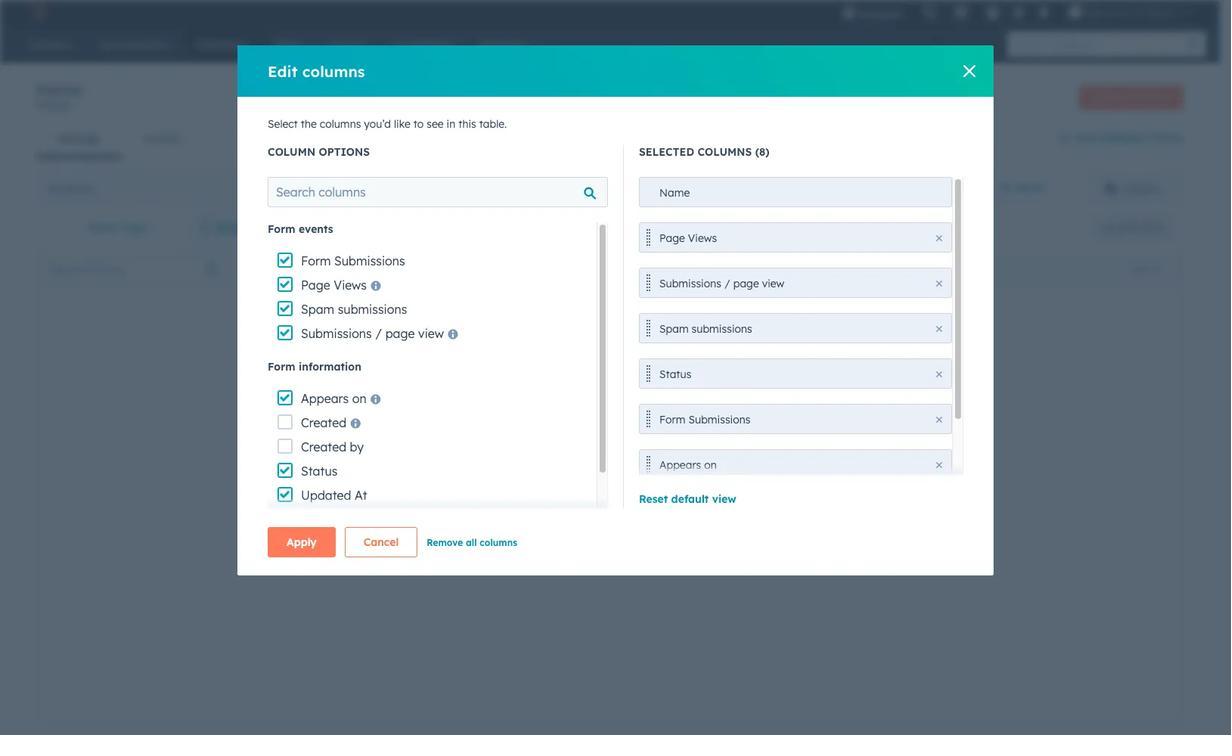Task type: describe. For each thing, give the bounding box(es) containing it.
form for create a free form
[[1150, 91, 1171, 102]]

0 horizontal spatial page
[[301, 278, 330, 293]]

you'd
[[364, 117, 391, 131]]

(8)
[[755, 145, 770, 159]]

options
[[319, 145, 370, 159]]

(3/50)
[[936, 181, 969, 194]]

business
[[525, 417, 568, 430]]

this
[[458, 117, 476, 131]]

close image for appears on
[[936, 462, 942, 468]]

selected
[[639, 145, 694, 159]]

views
[[1016, 181, 1045, 194]]

form information
[[268, 360, 361, 374]]

marketplaces button
[[946, 0, 977, 24]]

follow
[[419, 495, 454, 509]]

you
[[645, 513, 664, 527]]

to inside 'designed to gather the information your business needs.'
[[621, 399, 631, 412]]

suits
[[516, 495, 540, 509]]

forms banner
[[36, 80, 1184, 120]]

events
[[299, 222, 333, 236]]

cancel
[[363, 535, 399, 549]]

selected columns (8)
[[639, 145, 770, 159]]

apply
[[287, 535, 317, 549]]

remove
[[427, 537, 463, 548]]

to inside the edit columns dialog
[[413, 117, 424, 131]]

gathering
[[395, 365, 470, 384]]

needed.
[[590, 465, 629, 479]]

non‑hubspot
[[1075, 131, 1147, 144]]

customers
[[419, 465, 471, 479]]

1 horizontal spatial on
[[704, 458, 717, 472]]

their
[[513, 513, 535, 527]]

search image
[[1188, 39, 1199, 50]]

1 horizontal spatial appears on
[[659, 458, 717, 472]]

0 horizontal spatial on
[[352, 391, 366, 406]]

reset default view
[[639, 492, 737, 506]]

apoptosis
[[1086, 6, 1132, 18]]

apoptosis studios 2
[[1086, 6, 1177, 18]]

free for create a free form to start gathering leads
[[464, 346, 494, 365]]

1 horizontal spatial page views
[[659, 231, 717, 245]]

0 vertical spatial spam submissions
[[301, 302, 407, 317]]

the inside 'designed to gather the information your business needs.'
[[419, 417, 435, 430]]

published button
[[308, 173, 580, 203]]

upgrade
[[859, 8, 902, 20]]

form events
[[268, 222, 333, 236]]

type
[[120, 221, 146, 234]]

completes
[[419, 513, 471, 527]]

updated at
[[301, 488, 367, 503]]

close image for /
[[936, 281, 942, 287]]

hubspot
[[617, 182, 661, 195]]

close image for views
[[936, 235, 942, 241]]

upgrade image
[[843, 7, 856, 20]]

0 vertical spatial appears on
[[301, 391, 366, 406]]

create a free form
[[1092, 91, 1171, 102]]

forms for non-
[[664, 182, 693, 195]]

a inside the whenever someone completes a form, their details are stored for you in hubspot.
[[474, 513, 480, 527]]

you. inside your form wherever your customers find you. no developer needed.
[[496, 465, 517, 479]]

whenever
[[569, 495, 618, 509]]

2
[[1172, 6, 1177, 18]]

0 vertical spatial submissions / page view
[[659, 277, 785, 290]]

designed to gather the information your business needs.
[[419, 399, 667, 430]]

your up needed.
[[607, 447, 630, 461]]

save view
[[1118, 222, 1161, 233]]

save
[[1118, 222, 1139, 233]]

follow up when it suits you.
[[419, 495, 566, 509]]

table.
[[479, 117, 507, 131]]

0
[[36, 100, 42, 111]]

hubspot link
[[18, 3, 57, 21]]

0 horizontal spatial page
[[385, 326, 415, 341]]

hubspot.
[[431, 532, 478, 545]]

search button
[[1181, 32, 1206, 57]]

marketplaces image
[[955, 7, 968, 20]]

non‑hubspot forms button
[[1059, 129, 1184, 148]]

(1)
[[305, 221, 319, 234]]

0 vertical spatial form submissions
[[301, 253, 405, 268]]

form type button
[[79, 213, 166, 243]]

edit
[[268, 62, 298, 81]]

filters
[[272, 221, 302, 234]]

whenever someone completes a form, their details are stored for you in hubspot.
[[419, 495, 667, 545]]

reset
[[639, 492, 668, 506]]

select the columns you'd like to see in this table.
[[268, 117, 507, 131]]

settings link
[[1009, 4, 1028, 20]]

manage
[[57, 132, 100, 145]]

0 vertical spatial submissions
[[338, 302, 407, 317]]

information inside 'designed to gather the information your business needs.'
[[438, 417, 497, 430]]

created for created
[[301, 415, 346, 430]]

1 vertical spatial spam submissions
[[659, 322, 752, 336]]

save view button
[[1092, 216, 1174, 240]]

close image for submissions
[[936, 417, 942, 423]]

form for create a free form to start gathering leads
[[499, 346, 535, 365]]

forms 0 forms
[[36, 80, 83, 111]]

columns inside button
[[480, 537, 517, 548]]

at
[[355, 488, 367, 503]]

like
[[394, 117, 410, 131]]

in inside the edit columns dialog
[[447, 117, 455, 131]]

settings image
[[1012, 6, 1025, 20]]

to inside 'create a free form to start gathering leads'
[[540, 346, 555, 365]]

close image for columns
[[963, 65, 976, 77]]

created by
[[301, 439, 364, 455]]

columns up options
[[320, 117, 361, 131]]

actions
[[1130, 263, 1162, 274]]

are
[[574, 513, 591, 527]]

create for create a free form to start gathering leads
[[395, 346, 445, 365]]

form inside popup button
[[89, 221, 117, 234]]

the inside dialog
[[301, 117, 317, 131]]

someone
[[621, 495, 667, 509]]

apply button
[[268, 527, 335, 557]]

information inside the edit columns dialog
[[299, 360, 361, 374]]

all views
[[999, 181, 1045, 194]]

see
[[427, 117, 444, 131]]

actions button
[[1120, 259, 1179, 279]]

a for create a free form to start gathering leads
[[450, 346, 460, 365]]

1 horizontal spatial /
[[724, 277, 730, 290]]

manage button
[[36, 120, 121, 157]]

your up no
[[507, 447, 529, 461]]

non-hubspot forms button
[[580, 173, 851, 203]]

hubspot image
[[27, 3, 45, 21]]



Task type: vqa. For each thing, say whether or not it's contained in the screenshot.
view
yes



Task type: locate. For each thing, give the bounding box(es) containing it.
forms inside forms 0 forms
[[45, 100, 71, 111]]

edit columns dialog
[[237, 45, 994, 576]]

forms
[[45, 100, 71, 111], [63, 182, 92, 195], [664, 182, 693, 195]]

all for all forms
[[48, 182, 60, 195]]

all for all views
[[999, 181, 1012, 194]]

appears
[[301, 391, 349, 406], [659, 458, 701, 472]]

1 horizontal spatial page
[[659, 231, 685, 245]]

close image for spam submissions
[[936, 326, 942, 332]]

page down events on the left of the page
[[301, 278, 330, 293]]

Search columns search field
[[268, 177, 608, 207]]

form submissions down gather
[[659, 413, 751, 427]]

to left start
[[540, 346, 555, 365]]

0 horizontal spatial appears on
[[301, 391, 366, 406]]

form up no
[[532, 447, 556, 461]]

1 horizontal spatial in
[[447, 117, 455, 131]]

0 vertical spatial in
[[447, 117, 455, 131]]

0 vertical spatial on
[[352, 391, 366, 406]]

all forms
[[48, 182, 92, 195]]

2 horizontal spatial to
[[621, 399, 631, 412]]

forms up 0
[[36, 80, 83, 99]]

1 horizontal spatial a
[[474, 513, 480, 527]]

1 vertical spatial to
[[540, 346, 555, 365]]

a left form,
[[474, 513, 480, 527]]

2 close image from the top
[[936, 462, 942, 468]]

a
[[1123, 91, 1128, 102], [450, 346, 460, 365], [474, 513, 480, 527]]

create inside 'create a free form to start gathering leads'
[[395, 346, 445, 365]]

0 vertical spatial spam
[[301, 302, 334, 317]]

0 horizontal spatial to
[[413, 117, 424, 131]]

0 horizontal spatial information
[[299, 360, 361, 374]]

1 created from the top
[[301, 415, 346, 430]]

appears down form information
[[301, 391, 349, 406]]

1 horizontal spatial information
[[438, 417, 497, 430]]

the right the select
[[301, 117, 317, 131]]

all down manage button
[[48, 182, 60, 195]]

form submissions down events on the left of the page
[[301, 253, 405, 268]]

all forms button
[[36, 173, 308, 203]]

needs.
[[571, 417, 603, 430]]

cancel button
[[345, 527, 418, 557]]

advanced filters (1) button
[[190, 213, 329, 243]]

0 vertical spatial free
[[1131, 91, 1148, 102]]

close image
[[963, 65, 976, 77], [936, 235, 942, 241], [936, 281, 942, 287], [936, 371, 942, 377], [936, 417, 942, 423]]

0 horizontal spatial appears
[[301, 391, 349, 406]]

details
[[538, 513, 571, 527]]

create
[[1092, 91, 1120, 102], [395, 346, 445, 365]]

1 vertical spatial submissions
[[692, 322, 752, 336]]

tara schultz image
[[1069, 5, 1083, 19]]

calling icon button
[[917, 2, 943, 22]]

0 horizontal spatial views
[[334, 278, 367, 293]]

status up gather
[[659, 368, 691, 381]]

form up non‑hubspot forms
[[1150, 91, 1171, 102]]

in inside the whenever someone completes a form, their details are stored for you in hubspot.
[[419, 532, 428, 545]]

all
[[999, 181, 1012, 194], [48, 182, 60, 195]]

1 vertical spatial submissions / page view
[[301, 326, 444, 341]]

all inside button
[[48, 182, 60, 195]]

0 vertical spatial the
[[301, 117, 317, 131]]

form inside your form wherever your customers find you. no developer needed.
[[532, 447, 556, 461]]

1 horizontal spatial you.
[[544, 495, 566, 509]]

developer
[[538, 465, 587, 479]]

navigation
[[36, 120, 202, 157]]

1 vertical spatial views
[[334, 278, 367, 293]]

0 vertical spatial create
[[1092, 91, 1120, 102]]

page views down events on the left of the page
[[301, 278, 367, 293]]

forms down selected
[[664, 182, 693, 195]]

columns right the edit
[[302, 62, 365, 81]]

0 horizontal spatial the
[[301, 117, 317, 131]]

appears up the reset default view button
[[659, 458, 701, 472]]

Search forms search field
[[41, 255, 230, 282]]

add
[[884, 181, 905, 194]]

forms inside button
[[63, 182, 92, 195]]

1 vertical spatial appears on
[[659, 458, 717, 472]]

advanced
[[216, 221, 268, 234]]

help button
[[980, 0, 1006, 24]]

created
[[301, 415, 346, 430], [301, 439, 346, 455]]

navigation containing manage
[[36, 120, 202, 157]]

your form wherever your customers find you. no developer needed.
[[419, 447, 630, 479]]

0 vertical spatial forms
[[36, 80, 83, 99]]

1 vertical spatial in
[[419, 532, 428, 545]]

form
[[89, 221, 117, 234], [268, 222, 295, 236], [301, 253, 331, 268], [268, 360, 295, 374], [659, 413, 686, 427]]

when
[[474, 495, 502, 509]]

2 vertical spatial a
[[474, 513, 480, 527]]

1 horizontal spatial views
[[688, 231, 717, 245]]

0 vertical spatial appears
[[301, 391, 349, 406]]

apoptosis studios 2 button
[[1060, 0, 1200, 24]]

0 horizontal spatial spam
[[301, 302, 334, 317]]

forms down create a free form 'button'
[[1151, 131, 1184, 144]]

for
[[628, 513, 642, 527]]

1 vertical spatial on
[[704, 458, 717, 472]]

1 vertical spatial form
[[499, 346, 535, 365]]

your inside 'designed to gather the information your business needs.'
[[500, 417, 522, 430]]

on up 'default'
[[704, 458, 717, 472]]

1 horizontal spatial to
[[540, 346, 555, 365]]

created left by
[[301, 439, 346, 455]]

forms inside forms banner
[[36, 80, 83, 99]]

to left gather
[[621, 399, 631, 412]]

1 vertical spatial /
[[375, 326, 382, 341]]

all inside "link"
[[999, 181, 1012, 194]]

2 created from the top
[[301, 439, 346, 455]]

page down name
[[659, 231, 685, 245]]

columns
[[302, 62, 365, 81], [320, 117, 361, 131], [698, 145, 752, 159], [480, 537, 517, 548]]

1 horizontal spatial spam submissions
[[659, 322, 752, 336]]

it
[[505, 495, 512, 509]]

you.
[[496, 465, 517, 479], [544, 495, 566, 509]]

free
[[1131, 91, 1148, 102], [464, 346, 494, 365]]

designed
[[572, 399, 618, 412]]

forms
[[36, 80, 83, 99], [1151, 131, 1184, 144]]

studios
[[1135, 6, 1169, 18]]

view inside add view (3/50) popup button
[[908, 181, 932, 194]]

1 horizontal spatial form submissions
[[659, 413, 751, 427]]

create for create a free form
[[1092, 91, 1120, 102]]

page
[[733, 277, 759, 290], [385, 326, 415, 341]]

0 vertical spatial views
[[688, 231, 717, 245]]

0 horizontal spatial submissions / page view
[[301, 326, 444, 341]]

status
[[659, 368, 691, 381], [301, 464, 338, 479]]

1 vertical spatial form submissions
[[659, 413, 751, 427]]

to right like
[[413, 117, 424, 131]]

1 vertical spatial appears
[[659, 458, 701, 472]]

0 vertical spatial page
[[733, 277, 759, 290]]

0 vertical spatial a
[[1123, 91, 1128, 102]]

view inside save view button
[[1142, 222, 1161, 233]]

forms inside non‑hubspot forms button
[[1151, 131, 1184, 144]]

appears on down form information
[[301, 391, 366, 406]]

name
[[659, 186, 690, 200]]

a left 'leads'
[[450, 346, 460, 365]]

0 vertical spatial /
[[724, 277, 730, 290]]

column
[[268, 145, 315, 159]]

0 vertical spatial status
[[659, 368, 691, 381]]

1 horizontal spatial submissions / page view
[[659, 277, 785, 290]]

0 horizontal spatial you.
[[496, 465, 517, 479]]

1 vertical spatial forms
[[1151, 131, 1184, 144]]

0 vertical spatial form
[[1150, 91, 1171, 102]]

0 vertical spatial you.
[[496, 465, 517, 479]]

1 horizontal spatial spam
[[659, 322, 689, 336]]

2 vertical spatial to
[[621, 399, 631, 412]]

0 horizontal spatial status
[[301, 464, 338, 479]]

0 horizontal spatial create
[[395, 346, 445, 365]]

0 vertical spatial page views
[[659, 231, 717, 245]]

view
[[908, 181, 932, 194], [1142, 222, 1161, 233], [762, 277, 785, 290], [418, 326, 444, 341], [712, 492, 737, 506]]

menu
[[832, 0, 1202, 24]]

form inside 'button'
[[1150, 91, 1171, 102]]

no
[[520, 465, 535, 479]]

close image
[[936, 326, 942, 332], [936, 462, 942, 468]]

create a free form button
[[1079, 85, 1184, 109]]

gather
[[634, 399, 667, 412]]

0 vertical spatial to
[[413, 117, 424, 131]]

1 vertical spatial a
[[450, 346, 460, 365]]

non-
[[592, 182, 617, 195]]

form inside 'create a free form to start gathering leads'
[[499, 346, 535, 365]]

folders
[[1123, 182, 1159, 195]]

form submissions
[[301, 253, 405, 268], [659, 413, 751, 427]]

in right the see
[[447, 117, 455, 131]]

forms inside 'button'
[[664, 182, 693, 195]]

1 vertical spatial page
[[385, 326, 415, 341]]

1 horizontal spatial free
[[1131, 91, 1148, 102]]

help image
[[986, 7, 1000, 20]]

1 vertical spatial you.
[[544, 495, 566, 509]]

1 horizontal spatial appears
[[659, 458, 701, 472]]

1 vertical spatial close image
[[936, 462, 942, 468]]

1 close image from the top
[[936, 326, 942, 332]]

0 vertical spatial created
[[301, 415, 346, 430]]

1 vertical spatial created
[[301, 439, 346, 455]]

submissions
[[338, 302, 407, 317], [692, 322, 752, 336]]

to
[[413, 117, 424, 131], [540, 346, 555, 365], [621, 399, 631, 412]]

notifications image
[[1037, 7, 1051, 20]]

form,
[[483, 513, 510, 527]]

0 horizontal spatial free
[[464, 346, 494, 365]]

in down completes
[[419, 532, 428, 545]]

a inside 'button'
[[1123, 91, 1128, 102]]

all
[[466, 537, 477, 548]]

advanced filters (1)
[[216, 221, 319, 234]]

1 vertical spatial spam
[[659, 322, 689, 336]]

free for create a free form
[[1131, 91, 1148, 102]]

1 vertical spatial create
[[395, 346, 445, 365]]

notifications button
[[1031, 0, 1057, 24]]

created up the created by
[[301, 415, 346, 430]]

1 vertical spatial status
[[301, 464, 338, 479]]

default
[[671, 492, 709, 506]]

column options
[[268, 145, 370, 159]]

1 horizontal spatial page
[[733, 277, 759, 290]]

wherever
[[559, 447, 604, 461]]

status up the 'updated'
[[301, 464, 338, 479]]

forms right 0
[[45, 100, 71, 111]]

start
[[560, 346, 596, 365]]

calling icon image
[[923, 6, 937, 20]]

the down gathering
[[419, 417, 435, 430]]

0 horizontal spatial page views
[[301, 278, 367, 293]]

create a free form to start gathering leads
[[395, 346, 596, 384]]

menu item
[[912, 0, 915, 24]]

free inside 'button'
[[1131, 91, 1148, 102]]

add view (3/50)
[[884, 181, 969, 194]]

reset default view button
[[639, 492, 737, 506]]

2 vertical spatial form
[[532, 447, 556, 461]]

1 horizontal spatial all
[[999, 181, 1012, 194]]

1 horizontal spatial submissions
[[692, 322, 752, 336]]

forms down manage
[[63, 182, 92, 195]]

2 horizontal spatial a
[[1123, 91, 1128, 102]]

0 horizontal spatial form submissions
[[301, 253, 405, 268]]

you. up details
[[544, 495, 566, 509]]

appears on up the reset default view button
[[659, 458, 717, 472]]

leads
[[475, 365, 515, 384]]

menu containing apoptosis studios 2
[[832, 0, 1202, 24]]

0 horizontal spatial all
[[48, 182, 60, 195]]

0 vertical spatial page
[[659, 231, 685, 245]]

updated
[[301, 488, 351, 503]]

1 vertical spatial the
[[419, 417, 435, 430]]

0 vertical spatial close image
[[936, 326, 942, 332]]

create inside create a free form 'button'
[[1092, 91, 1120, 102]]

submissions
[[334, 253, 405, 268], [659, 277, 721, 290], [301, 326, 372, 341], [689, 413, 751, 427]]

0 horizontal spatial a
[[450, 346, 460, 365]]

find
[[474, 465, 493, 479]]

1 horizontal spatial status
[[659, 368, 691, 381]]

1 horizontal spatial create
[[1092, 91, 1120, 102]]

a for create a free form
[[1123, 91, 1128, 102]]

forms for forms
[[45, 100, 71, 111]]

/
[[724, 277, 730, 290], [375, 326, 382, 341]]

published
[[320, 182, 368, 195]]

stored
[[594, 513, 625, 527]]

page views down name
[[659, 231, 717, 245]]

1 horizontal spatial the
[[419, 417, 435, 430]]

the
[[301, 117, 317, 131], [419, 417, 435, 430]]

columns down form,
[[480, 537, 517, 548]]

your left business on the bottom left of page
[[500, 417, 522, 430]]

form left start
[[499, 346, 535, 365]]

1 vertical spatial free
[[464, 346, 494, 365]]

0 vertical spatial information
[[299, 360, 361, 374]]

all left views
[[999, 181, 1012, 194]]

1 horizontal spatial forms
[[1151, 131, 1184, 144]]

0 horizontal spatial in
[[419, 532, 428, 545]]

free inside 'create a free form to start gathering leads'
[[464, 346, 494, 365]]

you. left no
[[496, 465, 517, 479]]

Search HubSpot search field
[[1007, 32, 1193, 57]]

1 vertical spatial information
[[438, 417, 497, 430]]

1 vertical spatial page views
[[301, 278, 367, 293]]

up
[[457, 495, 470, 509]]

a inside 'create a free form to start gathering leads'
[[450, 346, 460, 365]]

columns up non-hubspot forms 'button'
[[698, 145, 752, 159]]

created for created by
[[301, 439, 346, 455]]

a up non‑hubspot forms
[[1123, 91, 1128, 102]]

on up by
[[352, 391, 366, 406]]

spam submissions
[[301, 302, 407, 317], [659, 322, 752, 336]]

select
[[268, 117, 298, 131]]

0 horizontal spatial submissions
[[338, 302, 407, 317]]

page
[[659, 231, 685, 245], [301, 278, 330, 293]]

0 horizontal spatial forms
[[36, 80, 83, 99]]



